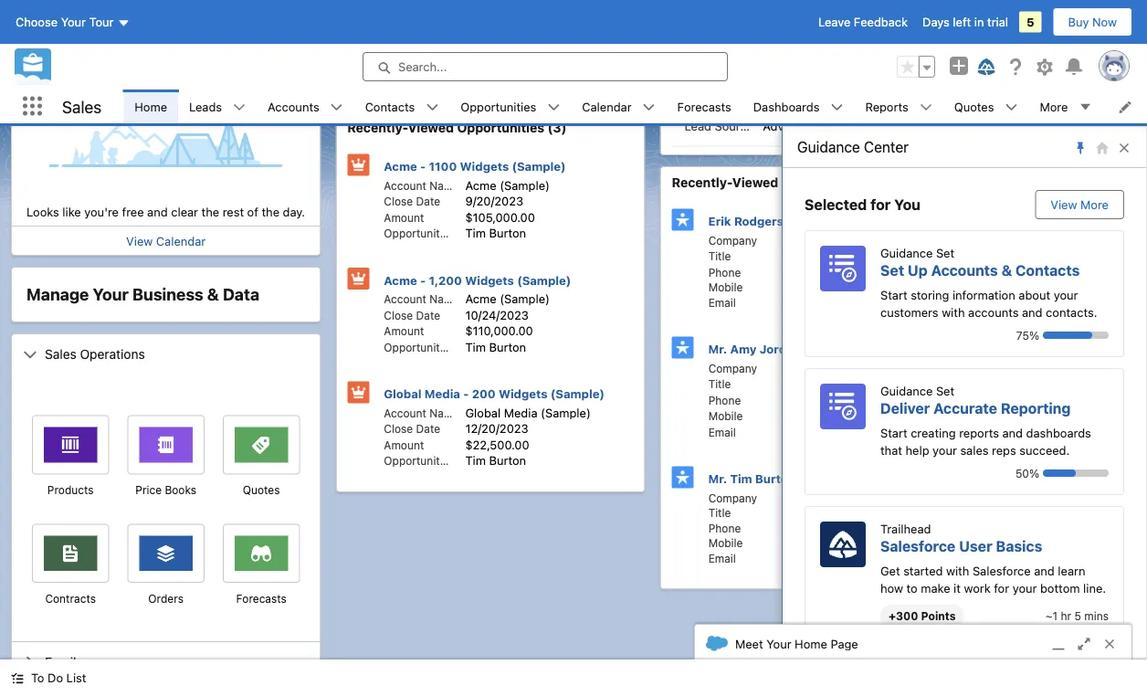 Task type: vqa. For each thing, say whether or not it's contained in the screenshot.
first AS
no



Task type: locate. For each thing, give the bounding box(es) containing it.
sales
[[961, 444, 989, 457]]

1 horizontal spatial (3)
[[823, 175, 842, 191]]

1 vertical spatial 6389
[[861, 409, 891, 423]]

0 vertical spatial amount
[[384, 212, 424, 224]]

burton down $110,000.00
[[489, 340, 526, 354]]

mr.
[[709, 343, 728, 356], [709, 472, 728, 486]]

0 horizontal spatial quotes
[[243, 484, 280, 497]]

to
[[31, 671, 44, 685]]

how
[[881, 582, 904, 595]]

2 start from the top
[[881, 426, 908, 439]]

0 horizontal spatial view
[[126, 234, 153, 248]]

hr
[[1061, 609, 1072, 622]]

2 close date from the top
[[384, 309, 440, 322]]

opportunities up recently-viewed opportunities (3)
[[461, 100, 537, 113]]

title for mr.
[[709, 378, 731, 391]]

widgets for 1100
[[460, 160, 509, 174]]

and up the reps
[[1003, 426, 1023, 439]]

acme for 10/24/2023
[[466, 292, 497, 306]]

2 vertical spatial title
[[709, 507, 731, 520]]

opportunities
[[461, 100, 537, 113], [457, 121, 545, 136]]

viewed up 1100
[[408, 121, 454, 136]]

1 vertical spatial $105,000.00
[[466, 211, 535, 224]]

1 vertical spatial &
[[207, 285, 219, 305]]

close down acme - 1,200 widgets (sample)
[[384, 309, 413, 322]]

set inside guidance set deliver accurate reporting start creating reports and dashboards that help your sales reps succeed.
[[936, 384, 955, 397]]

leave
[[819, 15, 851, 29]]

1 vertical spatial title
[[709, 378, 731, 391]]

1 vertical spatial widgets
[[465, 274, 514, 287]]

sales
[[62, 97, 102, 116], [45, 347, 77, 362]]

enterprises
[[854, 491, 917, 505]]

opportunity owner down $110,000.00
[[384, 341, 483, 354]]

calendar down search... button
[[582, 100, 632, 113]]

tim burton for $22,500.00
[[466, 454, 526, 468]]

0 horizontal spatial (3)
[[548, 121, 567, 136]]

0 vertical spatial 9/20/2023
[[438, 64, 497, 78]]

started
[[904, 564, 943, 577]]

set for set
[[936, 246, 955, 259]]

trial
[[988, 15, 1009, 29]]

1 mobile from the top
[[709, 281, 743, 294]]

basics
[[996, 537, 1043, 555]]

start inside guidance set deliver accurate reporting start creating reports and dashboards that help your sales reps succeed.
[[881, 426, 908, 439]]

leads
[[189, 100, 222, 113], [782, 175, 819, 191]]

1 vertical spatial your
[[93, 285, 129, 305]]

close left date:
[[360, 64, 391, 78]]

1 company from the top
[[709, 234, 757, 247]]

2 vertical spatial your
[[767, 637, 792, 651]]

text default image inside leads list item
[[233, 101, 246, 114]]

and inside guidance set deliver accurate reporting start creating reports and dashboards that help your sales reps succeed.
[[1003, 426, 1023, 439]]

1 vertical spatial with
[[947, 564, 970, 577]]

burton for $105,000.00
[[489, 227, 526, 240]]

opportunity owner up 1,200
[[384, 228, 483, 240]]

mobile
[[709, 281, 743, 294], [709, 410, 743, 423], [709, 537, 743, 550]]

1 vertical spatial owner
[[449, 341, 483, 354]]

0 vertical spatial opportunities
[[461, 100, 537, 113]]

1 vertical spatial global
[[466, 406, 501, 420]]

2 vertical spatial tim burton
[[466, 454, 526, 468]]

contacts.
[[1046, 306, 1098, 319]]

2 mr. from the top
[[709, 472, 728, 486]]

opportunity for $105,000.00
[[384, 228, 446, 240]]

0 horizontal spatial calendar
[[156, 234, 206, 248]]

0 vertical spatial -
[[420, 160, 426, 174]]

1 the from the left
[[202, 205, 219, 219]]

and inside trailhead salesforce user basics get started with salesforce and learn how to make it work for your bottom line.
[[1035, 564, 1055, 577]]

guidance set set up accounts & contacts start storing information about your customers with accounts and contacts.
[[881, 246, 1098, 319]]

reps
[[992, 444, 1017, 457]]

mr. up title phone mobile email
[[709, 472, 728, 486]]

guidance inside guidance set deliver accurate reporting start creating reports and dashboards that help your sales reps succeed.
[[881, 384, 933, 397]]

1 horizontal spatial your
[[1013, 582, 1037, 595]]

0 vertical spatial (800)
[[799, 393, 830, 407]]

0 vertical spatial widgets
[[460, 160, 509, 174]]

mr. left amy
[[709, 343, 728, 356]]

2 vertical spatial set
[[936, 384, 955, 397]]

books
[[165, 484, 196, 497]]

phone down amy
[[709, 394, 741, 407]]

3 company from the top
[[709, 492, 757, 505]]

1 6389 from the top
[[861, 393, 891, 407]]

text default image inside calendar list item
[[643, 101, 656, 114]]

close for acme - 1,200 widgets (sample)
[[384, 309, 413, 322]]

1 1 from the top
[[790, 393, 796, 407]]

(3) for recently-viewed leads (3)
[[823, 175, 842, 191]]

1 mr. from the top
[[709, 343, 728, 356]]

1 date from the top
[[416, 196, 440, 208]]

0 vertical spatial with
[[942, 306, 965, 319]]

opportunity owner for $110,000.00
[[384, 341, 483, 354]]

text default image
[[233, 101, 246, 114], [330, 101, 343, 114], [426, 101, 439, 114], [548, 101, 560, 114], [643, 101, 656, 114], [831, 101, 844, 114], [23, 348, 37, 363], [706, 633, 728, 655], [11, 672, 24, 685]]

text default image left accounts link
[[233, 101, 246, 114]]

1 opportunity owner from the top
[[384, 228, 483, 240]]

opportunity for $110,000.00
[[384, 341, 446, 354]]

forecasts link
[[667, 90, 743, 123]]

standard order image
[[152, 536, 180, 568]]

calendar list item
[[571, 90, 667, 123]]

0 vertical spatial recently-
[[347, 121, 408, 136]]

3 phone from the top
[[709, 522, 741, 535]]

2 (800) from the top
[[799, 409, 830, 423]]

that
[[881, 444, 903, 457]]

recently- down close date:
[[347, 121, 408, 136]]

close for acme - 1100 widgets (sample)
[[384, 196, 413, 208]]

text default image for contacts
[[426, 101, 439, 114]]

contacts link
[[354, 90, 426, 123]]

1 name from the top
[[430, 180, 460, 192]]

2 vertical spatial opportunity
[[384, 455, 446, 468]]

storing
[[911, 288, 950, 302]]

your inside trailhead salesforce user basics get started with salesforce and learn how to make it work for your bottom line.
[[1013, 582, 1037, 595]]

search...
[[398, 60, 447, 74]]

the
[[202, 205, 219, 219], [262, 205, 280, 219]]

recently- for recently-viewed leads (3)
[[672, 175, 733, 191]]

leads list item
[[178, 90, 257, 123]]

quotes right reports list item
[[955, 100, 995, 113]]

your
[[61, 15, 86, 29], [93, 285, 129, 305], [767, 637, 792, 651]]

opportunities inside list item
[[461, 100, 537, 113]]

reports list item
[[855, 90, 944, 123]]

0 vertical spatial start
[[881, 288, 908, 302]]

1 horizontal spatial for
[[994, 582, 1010, 595]]

phone:
[[685, 78, 723, 92]]

1 vertical spatial company
[[709, 362, 757, 375]]

name down global media - 200 widgets (sample)
[[430, 407, 460, 420]]

0 vertical spatial 1 (800) 667-6389
[[790, 393, 891, 407]]

2 667- from the top
[[833, 409, 861, 423]]

text default image for calendar
[[643, 101, 656, 114]]

date:
[[395, 64, 424, 78]]

do
[[48, 671, 63, 685]]

3 date from the top
[[416, 423, 440, 436]]

tim burton
[[466, 227, 526, 240], [466, 340, 526, 354], [466, 454, 526, 468]]

acme down acme - 1100 widgets (sample)
[[466, 179, 497, 192]]

to do list
[[31, 671, 86, 685]]

acme up search...
[[438, 37, 470, 51]]

9/20/2023 down acme - 1100 widgets (sample)
[[466, 195, 524, 208]]

close date down account name global media (sample)
[[384, 423, 440, 436]]

+300
[[889, 609, 919, 622]]

reports link
[[855, 90, 920, 123]]

close for global media - 200 widgets (sample)
[[384, 423, 413, 436]]

email up amy
[[709, 296, 736, 309]]

1 title from the top
[[709, 250, 731, 263]]

with down storing
[[942, 306, 965, 319]]

learn
[[1058, 564, 1086, 577]]

3 owner from the top
[[449, 455, 483, 468]]

0 horizontal spatial your
[[933, 444, 957, 457]]

user
[[959, 537, 993, 555]]

phone inside title phone mobile email
[[709, 522, 741, 535]]

list
[[124, 90, 1148, 123]]

text default image
[[1079, 101, 1092, 113], [920, 101, 933, 114], [1005, 101, 1018, 114], [23, 656, 37, 671]]

name down 1100
[[430, 180, 460, 192]]

0 vertical spatial title
[[709, 250, 731, 263]]

company for tim
[[709, 492, 757, 505]]

2 1 from the top
[[790, 409, 796, 423]]

phone down mr. tim burton
[[709, 522, 741, 535]]

1 vertical spatial account name acme (sample)
[[384, 292, 550, 306]]

1 horizontal spatial recently-
[[672, 175, 733, 191]]

mr. tim burton
[[709, 472, 796, 486]]

salesforce down trailhead
[[881, 537, 956, 555]]

mobile email
[[709, 281, 743, 309]]

account name acme (sample) down acme - 1,200 widgets (sample)
[[384, 292, 550, 306]]

name
[[430, 180, 460, 192], [430, 293, 460, 306], [430, 407, 460, 420]]

1,200
[[429, 274, 462, 287]]

1 horizontal spatial more
[[1081, 198, 1109, 212]]

1 (800) 667-6389 for mobile
[[790, 409, 891, 423]]

reports
[[960, 426, 1000, 439]]

leads up selected
[[782, 175, 819, 191]]

2 account name acme (sample) from the top
[[384, 292, 550, 306]]

1 1 (800) 667-6389 from the top
[[790, 393, 891, 407]]

name down 1,200
[[430, 293, 460, 306]]

3 opportunity from the top
[[384, 455, 446, 468]]

1 vertical spatial 667-
[[833, 409, 861, 423]]

and inside guidance set set up accounts & contacts start storing information about your customers with accounts and contacts.
[[1022, 306, 1043, 319]]

1 progress bar progress bar from the top
[[1043, 332, 1109, 339]]

2 1 (800) 667-6389 from the top
[[790, 409, 891, 423]]

account for $105,000.00
[[360, 37, 406, 51]]

date for -
[[416, 423, 440, 436]]

1 vertical spatial name
[[430, 293, 460, 306]]

your right meet
[[767, 637, 792, 651]]

3 tim burton from the top
[[466, 454, 526, 468]]

title down amy
[[709, 378, 731, 391]]

mobile down mr. tim burton
[[709, 537, 743, 550]]

close date for acme - 1100 widgets (sample)
[[384, 196, 440, 208]]

1 close date from the top
[[384, 196, 440, 208]]

(800)
[[799, 393, 830, 407], [799, 409, 830, 423]]

text default image up to
[[23, 656, 37, 671]]

recently- for recently-viewed opportunities (3)
[[347, 121, 408, 136]]

accounts list item
[[257, 90, 354, 123]]

sales inside dropdown button
[[45, 347, 77, 362]]

1 vertical spatial 1 (800) 667-6389
[[790, 409, 891, 423]]

(3) for recently-viewed opportunities (3)
[[548, 121, 567, 136]]

account up close date:
[[360, 37, 406, 51]]

1 vertical spatial progress bar progress bar
[[1043, 470, 1109, 477]]

opportunities up acme - 1100 widgets (sample)
[[457, 121, 545, 136]]

1 phone from the top
[[709, 266, 741, 279]]

2 6389 from the top
[[861, 409, 891, 423]]

quotes inside quotes button
[[243, 484, 280, 497]]

for left you
[[871, 196, 891, 213]]

forecasts inside button
[[236, 593, 287, 606]]

quotes down standard quote image
[[243, 484, 280, 497]]

burton up tim burton enterprises
[[756, 472, 796, 486]]

tim down $22,500.00
[[466, 454, 486, 468]]

info@salesforce.com link
[[790, 425, 906, 439]]

2 vertical spatial phone
[[709, 522, 741, 535]]

home
[[135, 100, 167, 113], [795, 637, 828, 651]]

2 vertical spatial date
[[416, 423, 440, 436]]

guidance inside guidance set set up accounts & contacts start storing information about your customers with accounts and contacts.
[[881, 246, 933, 259]]

0 vertical spatial set
[[936, 246, 955, 259]]

standard forecasting3 image
[[247, 536, 276, 568]]

- left 1,200
[[420, 274, 426, 287]]

reporting
[[1001, 399, 1071, 417]]

1 owner from the top
[[449, 228, 483, 240]]

- left 1100
[[420, 160, 426, 174]]

buy
[[1069, 15, 1090, 29]]

1 vertical spatial tim burton
[[466, 340, 526, 354]]

company for rodgers
[[709, 234, 757, 247]]

tim burton down $110,000.00
[[466, 340, 526, 354]]

1 vertical spatial 1
[[790, 409, 796, 423]]

text default image inside more dropdown button
[[1079, 101, 1092, 113]]

lead down company:
[[685, 119, 712, 133]]

lead down phone:
[[685, 106, 712, 119]]

progress bar image
[[1043, 332, 1093, 339]]

widgets right the 200 on the left of page
[[499, 387, 548, 401]]

forecasts down phone:
[[678, 100, 732, 113]]

email down mr. tim burton
[[709, 552, 736, 565]]

lead
[[685, 106, 712, 119], [685, 119, 712, 133]]

text default image inside opportunities list item
[[548, 101, 560, 114]]

tim down mr. tim burton
[[790, 491, 811, 505]]

owner down $22,500.00
[[449, 455, 483, 468]]

acme down acme - 1,200 widgets (sample)
[[466, 292, 497, 306]]

1 horizontal spatial accounts
[[932, 261, 998, 279]]

0 vertical spatial view
[[1051, 198, 1078, 212]]

with
[[942, 306, 965, 319], [947, 564, 970, 577]]

date down 1100
[[416, 196, 440, 208]]

looks
[[27, 205, 59, 219]]

1 horizontal spatial calendar
[[582, 100, 632, 113]]

(800) for mobile
[[799, 409, 830, 423]]

0 vertical spatial company
[[709, 234, 757, 247]]

0 vertical spatial 5
[[1027, 15, 1035, 29]]

more inside view more button
[[1081, 198, 1109, 212]]

amount down account name global media (sample)
[[384, 439, 424, 452]]

opportunity owner
[[384, 228, 483, 240], [384, 341, 483, 354], [384, 455, 483, 468]]

standard quote image
[[247, 427, 276, 459]]

text default image inside reports list item
[[920, 101, 933, 114]]

tim burton up acme - 1,200 widgets (sample)
[[466, 227, 526, 240]]

0 vertical spatial your
[[61, 15, 86, 29]]

text default image left "sales operations"
[[23, 348, 37, 363]]

6389 for phone
[[861, 393, 891, 407]]

page
[[831, 637, 859, 651]]

guidance down advertisement
[[798, 138, 861, 156]]

opportunity for $22,500.00
[[384, 455, 446, 468]]

1 (800) 667-6389 down purchasing
[[790, 393, 891, 407]]

acme
[[438, 37, 470, 51], [384, 160, 417, 174], [466, 179, 497, 192], [384, 274, 417, 287], [466, 292, 497, 306]]

opportunity owner down $22,500.00
[[384, 455, 483, 468]]

0 horizontal spatial accounts
[[268, 100, 319, 113]]

1 vertical spatial date
[[416, 309, 440, 322]]

text default image down "buy"
[[1079, 101, 1092, 113]]

text default image inside accounts list item
[[330, 101, 343, 114]]

10/24/2023
[[466, 308, 529, 322]]

3 close date from the top
[[384, 423, 440, 436]]

0 vertical spatial name
[[430, 180, 460, 192]]

and
[[147, 205, 168, 219], [1022, 306, 1043, 319], [1003, 426, 1023, 439], [1035, 564, 1055, 577]]

owner for $22,500.00
[[449, 455, 483, 468]]

$105,000.00 for amount:
[[438, 51, 508, 64]]

1 vertical spatial close date
[[384, 309, 440, 322]]

0 horizontal spatial forecasts
[[236, 593, 287, 606]]

1 account name acme (sample) from the top
[[384, 179, 550, 192]]

2 vertical spatial guidance
[[881, 384, 933, 397]]

$105,000.00 down acme - 1100 widgets (sample)
[[466, 211, 535, 224]]

your inside popup button
[[61, 15, 86, 29]]

(3) left calendar link
[[548, 121, 567, 136]]

day.
[[283, 205, 305, 219]]

1 amount from the top
[[384, 212, 424, 224]]

of
[[247, 205, 258, 219]]

burton for $22,500.00
[[489, 454, 526, 468]]

2 progress bar progress bar from the top
[[1043, 470, 1109, 477]]

1 (800) 667-6389 for phone
[[790, 393, 891, 407]]

0 vertical spatial 667-
[[833, 393, 861, 407]]

text default image inside "dashboards" list item
[[831, 101, 844, 114]]

group
[[897, 56, 936, 78]]

1 vertical spatial accounts
[[932, 261, 998, 279]]

$105,000.00 up opportunities link
[[438, 51, 508, 64]]

0 vertical spatial phone
[[709, 266, 741, 279]]

3 title from the top
[[709, 507, 731, 520]]

1 (800) 667-6389 up info@salesforce.com
[[790, 409, 891, 423]]

media up 12/20/2023 on the left bottom of page
[[504, 406, 538, 420]]

(800) for phone
[[799, 393, 830, 407]]

accounts up information
[[932, 261, 998, 279]]

viewed
[[408, 121, 454, 136], [733, 175, 779, 191]]

price
[[135, 484, 162, 497]]

text default image up recently-viewed opportunities (3)
[[426, 101, 439, 114]]

account name acme (sample) for 9/20/2023
[[384, 179, 550, 192]]

leads link
[[178, 90, 233, 123]]

guidance for guidance center
[[798, 138, 861, 156]]

1 vertical spatial (3)
[[823, 175, 842, 191]]

contacts inside list item
[[365, 100, 415, 113]]

acme for 9/20/2023
[[466, 179, 497, 192]]

days
[[923, 15, 950, 29]]

view inside button
[[1051, 198, 1078, 212]]

title inside title phone mobile email
[[709, 507, 731, 520]]

calendar link
[[571, 90, 643, 123]]

your left tour
[[61, 15, 86, 29]]

0 horizontal spatial contacts
[[365, 100, 415, 113]]

2 tim burton from the top
[[466, 340, 526, 354]]

2 date from the top
[[416, 309, 440, 322]]

acme for $105,000.00
[[438, 37, 470, 51]]

1 vertical spatial media
[[504, 406, 538, 420]]

title down the erik
[[709, 250, 731, 263]]

5 right hr
[[1075, 609, 1082, 622]]

2 opportunity from the top
[[384, 341, 446, 354]]

account name acme (sample)
[[384, 179, 550, 192], [384, 292, 550, 306]]

quotes inside quotes link
[[955, 100, 995, 113]]

sales operations
[[45, 347, 145, 362]]

close date down 1100
[[384, 196, 440, 208]]

close down acme - 1100 widgets (sample)
[[384, 196, 413, 208]]

0 vertical spatial forecasts
[[678, 100, 732, 113]]

text default image inside contacts list item
[[426, 101, 439, 114]]

2 vertical spatial opportunity owner
[[384, 455, 483, 468]]

2 horizontal spatial your
[[767, 637, 792, 651]]

burton up acme - 1,200 widgets (sample)
[[489, 227, 526, 240]]

3 mobile from the top
[[709, 537, 743, 550]]

set up accurate
[[936, 384, 955, 397]]

opportunity down 1,200
[[384, 341, 446, 354]]

progress bar progress bar down the contacts.
[[1043, 332, 1109, 339]]

2 vertical spatial owner
[[449, 455, 483, 468]]

tim burton enterprises
[[790, 491, 917, 505]]

2 vertical spatial your
[[1013, 582, 1037, 595]]

0 vertical spatial &
[[1002, 261, 1012, 279]]

2 lead from the top
[[685, 119, 712, 133]]

global left the 200 on the left of page
[[384, 387, 422, 401]]

3 amount from the top
[[384, 439, 424, 452]]

mr. amy jordan (sample)
[[709, 343, 858, 356]]

price books
[[135, 484, 196, 497]]

1 horizontal spatial 5
[[1075, 609, 1082, 622]]

burton for $110,000.00
[[489, 340, 526, 354]]

text default image left more dropdown button
[[1005, 101, 1018, 114]]

price books button
[[127, 482, 205, 499]]

1 vertical spatial (800)
[[799, 409, 830, 423]]

2 title from the top
[[709, 378, 731, 391]]

forecasts down standard forecasting3 "icon"
[[236, 593, 287, 606]]

5 right the trial
[[1027, 15, 1035, 29]]

opportunity owner for $105,000.00
[[384, 228, 483, 240]]

email button
[[12, 643, 320, 682]]

events
[[75, 47, 118, 62]]

salesblazer
[[805, 654, 878, 669]]

mobile for mobile
[[709, 410, 743, 423]]

- left the 200 on the left of page
[[463, 387, 469, 401]]

1 opportunity from the top
[[384, 228, 446, 240]]

name inside account name global media (sample)
[[430, 407, 460, 420]]

recently- up the erik
[[672, 175, 733, 191]]

6389
[[861, 393, 891, 407], [861, 409, 891, 423]]

1 horizontal spatial your
[[93, 285, 129, 305]]

guidance up deliver at the bottom of page
[[881, 384, 933, 397]]

list
[[66, 671, 86, 685]]

choose your tour button
[[15, 7, 131, 37]]

date for 1,200
[[416, 309, 440, 322]]

6389 for mobile
[[861, 409, 891, 423]]

1 (800) from the top
[[799, 393, 830, 407]]

1 vertical spatial your
[[933, 444, 957, 457]]

progress bar image
[[1043, 470, 1076, 477]]

your
[[1054, 288, 1079, 302], [933, 444, 957, 457], [1013, 582, 1037, 595]]

1 vertical spatial more
[[1081, 198, 1109, 212]]

1 vertical spatial guidance
[[881, 246, 933, 259]]

(3) up selected
[[823, 175, 842, 191]]

feedback
[[854, 15, 908, 29]]

left
[[953, 15, 971, 29]]

more button
[[1029, 90, 1103, 123]]

for right work
[[994, 582, 1010, 595]]

0 vertical spatial for
[[871, 196, 891, 213]]

list containing home
[[124, 90, 1148, 123]]

email inside dropdown button
[[45, 655, 76, 670]]

0 vertical spatial tim burton
[[466, 227, 526, 240]]

1 start from the top
[[881, 288, 908, 302]]

1 tim burton from the top
[[466, 227, 526, 240]]

opportunities list item
[[450, 90, 571, 123]]

inc
[[877, 361, 893, 375]]

rest
[[223, 205, 244, 219]]

1 vertical spatial contacts
[[1016, 261, 1080, 279]]

2 mobile from the top
[[709, 410, 743, 423]]

owner
[[449, 228, 483, 240], [449, 341, 483, 354], [449, 455, 483, 468]]

burton down $22,500.00
[[489, 454, 526, 468]]

2 name from the top
[[430, 293, 460, 306]]

account down acme - 1100 widgets (sample)
[[384, 180, 427, 192]]

account for 12/20/2023
[[384, 407, 427, 420]]

0 vertical spatial media
[[425, 387, 460, 401]]

2 amount from the top
[[384, 325, 424, 338]]

email up to do list
[[45, 655, 76, 670]]

- for 1100
[[420, 160, 426, 174]]

2 vertical spatial amount
[[384, 439, 424, 452]]

1 horizontal spatial quotes
[[955, 100, 995, 113]]

guidance up up
[[881, 246, 933, 259]]

work
[[964, 582, 991, 595]]

2 opportunity owner from the top
[[384, 341, 483, 354]]

3 opportunity owner from the top
[[384, 455, 483, 468]]

set
[[936, 246, 955, 259], [881, 261, 905, 279], [936, 384, 955, 397]]

amount down acme - 1,200 widgets (sample)
[[384, 325, 424, 338]]

guidance for guidance set set up accounts & contacts start storing information about your customers with accounts and contacts.
[[881, 246, 933, 259]]

more
[[1040, 100, 1068, 113], [1081, 198, 1109, 212]]

1 vertical spatial viewed
[[733, 175, 779, 191]]

account inside account name global media (sample)
[[384, 407, 427, 420]]

0 vertical spatial salesforce
[[881, 537, 956, 555]]

2 owner from the top
[[449, 341, 483, 354]]

& up information
[[1002, 261, 1012, 279]]

1 horizontal spatial contacts
[[1016, 261, 1080, 279]]

account down global media - 200 widgets (sample)
[[384, 407, 427, 420]]

email inside title phone mobile email
[[709, 552, 736, 565]]

2 phone from the top
[[709, 394, 741, 407]]

the right the of at the top
[[262, 205, 280, 219]]

1 667- from the top
[[833, 393, 861, 407]]

1 vertical spatial mr.
[[709, 472, 728, 486]]

today's events
[[23, 47, 118, 62]]

leads inside list item
[[189, 100, 222, 113]]

imagination
[[835, 233, 899, 247]]

& left data
[[207, 285, 219, 305]]

company for amy
[[709, 362, 757, 375]]

1 vertical spatial sales
[[45, 347, 77, 362]]

2 company from the top
[[709, 362, 757, 375]]

close down account name global media (sample)
[[384, 423, 413, 436]]

trailhead salesforce user basics get started with salesforce and learn how to make it work for your bottom line.
[[881, 522, 1107, 595]]

with inside trailhead salesforce user basics get started with salesforce and learn how to make it work for your bottom line.
[[947, 564, 970, 577]]

1 vertical spatial opportunity
[[384, 341, 446, 354]]

3 name from the top
[[430, 407, 460, 420]]

0 vertical spatial owner
[[449, 228, 483, 240]]

text default image left to
[[11, 672, 24, 685]]

- for 1,200
[[420, 274, 426, 287]]

sales down today's events
[[62, 97, 102, 116]]

2 vertical spatial name
[[430, 407, 460, 420]]

0 horizontal spatial &
[[207, 285, 219, 305]]

salesforce down basics at bottom right
[[973, 564, 1031, 577]]

home left leads link
[[135, 100, 167, 113]]

date down 1,200
[[416, 309, 440, 322]]

0 vertical spatial your
[[1054, 288, 1079, 302]]

sales for sales operations
[[45, 347, 77, 362]]

progress bar progress bar
[[1043, 332, 1109, 339], [1043, 470, 1109, 477]]

start up that
[[881, 426, 908, 439]]

phone for mr.
[[709, 394, 741, 407]]

1 lead from the top
[[685, 106, 712, 119]]

owner up acme - 1,200 widgets (sample)
[[449, 228, 483, 240]]

rodgers
[[735, 215, 784, 228]]

0 horizontal spatial global
[[384, 387, 422, 401]]

enterprise,
[[813, 361, 873, 375]]



Task type: describe. For each thing, give the bounding box(es) containing it.
information
[[953, 288, 1016, 302]]

view for view calendar
[[126, 234, 153, 248]]

bottom
[[1041, 582, 1080, 595]]

buy now
[[1069, 15, 1117, 29]]

lead source: advertisement
[[685, 119, 843, 133]]

~1 hr 5 mins
[[1046, 609, 1109, 622]]

mr. for mr. amy jordan (sample)
[[709, 343, 728, 356]]

acme - 1100 widgets (sample)
[[384, 160, 566, 174]]

choose
[[16, 15, 58, 29]]

name for 1,200
[[430, 293, 460, 306]]

1 for phone
[[790, 393, 796, 407]]

title phone mobile email
[[709, 507, 743, 565]]

account for 9/20/2023
[[384, 180, 427, 192]]

products
[[47, 484, 94, 497]]

account name acme (sample) for 10/24/2023
[[384, 292, 550, 306]]

close date for acme - 1,200 widgets (sample)
[[384, 309, 440, 322]]

accurate
[[934, 399, 998, 417]]

your inside guidance set set up accounts & contacts start storing information about your customers with accounts and contacts.
[[1054, 288, 1079, 302]]

senior
[[790, 249, 826, 263]]

accounts inside guidance set set up accounts & contacts start storing information about your customers with accounts and contacts.
[[932, 261, 998, 279]]

leave feedback link
[[819, 15, 908, 29]]

sales for sales
[[62, 97, 102, 116]]

phone for erik
[[709, 266, 741, 279]]

search... button
[[363, 52, 728, 81]]

more inside more dropdown button
[[1040, 100, 1068, 113]]

accounts inside list item
[[268, 100, 319, 113]]

dashboards link
[[743, 90, 831, 123]]

your for meet
[[767, 637, 792, 651]]

tim burton for $105,000.00
[[466, 227, 526, 240]]

account name global media (sample)
[[384, 406, 591, 420]]

new
[[763, 106, 788, 119]]

text default image inside quotes list item
[[1005, 101, 1018, 114]]

email inside the mobile email
[[709, 296, 736, 309]]

acme left 1,200
[[384, 274, 417, 287]]

set for deliver
[[936, 384, 955, 397]]

tim up title phone mobile email
[[731, 472, 753, 486]]

text default image left meet
[[706, 633, 728, 655]]

title for erik
[[709, 250, 731, 263]]

guidance center
[[798, 138, 909, 156]]

close date for global media - 200 widgets (sample)
[[384, 423, 440, 436]]

667- for mobile
[[833, 409, 861, 423]]

tour
[[89, 15, 114, 29]]

standard product2 image
[[56, 427, 85, 459]]

text default image inside sales operations dropdown button
[[23, 348, 37, 363]]

text default image for opportunities
[[548, 101, 560, 114]]

amount for acme - 1100 widgets (sample)
[[384, 212, 424, 224]]

trailhead
[[881, 522, 931, 535]]

business
[[133, 285, 203, 305]]

1 horizontal spatial global
[[466, 406, 501, 420]]

9/20/2023 for close date:
[[438, 64, 497, 78]]

to
[[907, 582, 918, 595]]

purchasing
[[809, 377, 871, 391]]

selected
[[805, 196, 867, 213]]

jordan
[[760, 343, 801, 356]]

contacts inside guidance set set up accounts & contacts start storing information about your customers with accounts and contacts.
[[1016, 261, 1080, 279]]

text default image inside email dropdown button
[[23, 656, 37, 671]]

meet
[[736, 637, 764, 651]]

your for manage
[[93, 285, 129, 305]]

50%
[[1016, 467, 1040, 480]]

buy now button
[[1053, 7, 1133, 37]]

reports
[[866, 100, 909, 113]]

account name: acme (sample)
[[360, 37, 523, 51]]

account for 10/24/2023
[[384, 293, 427, 306]]

text default image inside to do list "button"
[[11, 672, 24, 685]]

text default image for accounts
[[330, 101, 343, 114]]

contracts button
[[32, 591, 109, 607]]

you
[[895, 196, 921, 213]]

amount:
[[360, 51, 407, 64]]

guidance for guidance set deliver accurate reporting start creating reports and dashboards that help your sales reps succeed.
[[881, 384, 933, 397]]

home link
[[124, 90, 178, 123]]

amount for acme - 1,200 widgets (sample)
[[384, 325, 424, 338]]

erik
[[709, 215, 732, 228]]

advertisement
[[763, 119, 843, 133]]

and right free
[[147, 205, 168, 219]]

andy smith (sample)
[[685, 42, 835, 59]]

erik rodgers
[[709, 215, 784, 228]]

lead for lead source: advertisement
[[685, 119, 712, 133]]

quotes list item
[[944, 90, 1029, 123]]

2 vertical spatial -
[[463, 387, 469, 401]]

view for view more
[[1051, 198, 1078, 212]]

products button
[[32, 482, 109, 499]]

667- for phone
[[833, 393, 861, 407]]

center
[[864, 138, 909, 156]]

mins
[[1085, 609, 1109, 622]]

1 vertical spatial home
[[795, 637, 828, 651]]

source:
[[715, 119, 757, 133]]

viewed for opportunities
[[408, 121, 454, 136]]

date for 1100
[[416, 196, 440, 208]]

start inside guidance set set up accounts & contacts start storing information about your customers with accounts and contacts.
[[881, 288, 908, 302]]

acme - 1,200 widgets (sample)
[[384, 274, 571, 287]]

progress bar progress bar for deliver accurate reporting
[[1043, 470, 1109, 477]]

1100
[[429, 160, 457, 174]]

deliver
[[881, 399, 930, 417]]

burton left enterprises
[[814, 491, 851, 505]]

tim for $110,000.00
[[466, 340, 486, 354]]

0 horizontal spatial 5
[[1027, 15, 1035, 29]]

make
[[921, 582, 951, 595]]

opportunities link
[[450, 90, 548, 123]]

acme left 1100
[[384, 160, 417, 174]]

with inside guidance set set up accounts & contacts start storing information about your customers with accounts and contacts.
[[942, 306, 965, 319]]

amount for global media - 200 widgets (sample)
[[384, 439, 424, 452]]

name:
[[409, 37, 445, 51]]

name for -
[[430, 407, 460, 420]]

& inside guidance set set up accounts & contacts start storing information about your customers with accounts and contacts.
[[1002, 261, 1012, 279]]

1 vertical spatial leads
[[782, 175, 819, 191]]

9/20/2023 for close date
[[466, 195, 524, 208]]

1 vertical spatial opportunities
[[457, 121, 545, 136]]

dashboards list item
[[743, 90, 855, 123]]

forecasts inside list
[[678, 100, 732, 113]]

tim for $105,000.00
[[466, 227, 486, 240]]

forecasts button
[[223, 591, 300, 607]]

0 horizontal spatial salesforce
[[881, 537, 956, 555]]

vp
[[790, 377, 806, 391]]

8005556954
[[790, 265, 864, 279]]

$105,000.00 for amount
[[466, 211, 535, 224]]

marketing
[[829, 249, 884, 263]]

text default image for dashboards
[[831, 101, 844, 114]]

1 vertical spatial salesforce
[[973, 564, 1031, 577]]

mobile for mobile email
[[709, 281, 743, 294]]

tim burton for $110,000.00
[[466, 340, 526, 354]]

lead for lead status:
[[685, 106, 712, 119]]

name for 1100
[[430, 180, 460, 192]]

text default image for leads
[[233, 101, 246, 114]]

~1
[[1046, 609, 1058, 622]]

widgets for 1,200
[[465, 274, 514, 287]]

quotes button
[[223, 482, 300, 499]]

lee enterprise, inc
[[790, 361, 893, 375]]

calendar inside list item
[[582, 100, 632, 113]]

owner for $110,000.00
[[449, 341, 483, 354]]

1 vertical spatial 5
[[1075, 609, 1082, 622]]

days left in trial
[[923, 15, 1009, 29]]

standard contract image
[[56, 536, 85, 568]]

email up mr. tim burton
[[709, 426, 736, 439]]

clear
[[171, 205, 198, 219]]

opportunity owner for $22,500.00
[[384, 455, 483, 468]]

recently-viewed opportunities (3)
[[347, 121, 567, 136]]

2 vertical spatial widgets
[[499, 387, 548, 401]]

lee
[[790, 361, 810, 375]]

your for choose
[[61, 15, 86, 29]]

tim for $22,500.00
[[466, 454, 486, 468]]

0 horizontal spatial media
[[425, 387, 460, 401]]

sales operations button
[[12, 335, 320, 374]]

mr. for mr. tim burton
[[709, 472, 728, 486]]

global media - 200 widgets (sample)
[[384, 387, 605, 401]]

1 horizontal spatial media
[[504, 406, 538, 420]]

for inside trailhead salesforce user basics get started with salesforce and learn how to make it work for your bottom line.
[[994, 582, 1010, 595]]

technologies
[[818, 92, 891, 106]]

1 vertical spatial set
[[881, 261, 905, 279]]

1 vertical spatial calendar
[[156, 234, 206, 248]]

contacts list item
[[354, 90, 450, 123]]

viewed for leads
[[733, 175, 779, 191]]

your inside guidance set deliver accurate reporting start creating reports and dashboards that help your sales reps succeed.
[[933, 444, 957, 457]]

home inside home link
[[135, 100, 167, 113]]

0 horizontal spatial for
[[871, 196, 891, 213]]

2 the from the left
[[262, 205, 280, 219]]

vp purchasing
[[790, 377, 871, 391]]

free
[[122, 205, 144, 219]]

$22,500.00
[[466, 438, 530, 452]]

view calendar link
[[126, 234, 206, 248]]

succeed.
[[1020, 444, 1070, 457]]

company:
[[685, 92, 741, 106]]

progress bar progress bar for set up accounts & contacts
[[1043, 332, 1109, 339]]

data
[[223, 285, 259, 305]]

set up accounts & contacts link
[[881, 261, 1080, 279]]

standard pricebook2 image
[[152, 427, 180, 459]]

1 for mobile
[[790, 409, 796, 423]]

choose your tour
[[16, 15, 114, 29]]

owner for $105,000.00
[[449, 228, 483, 240]]



